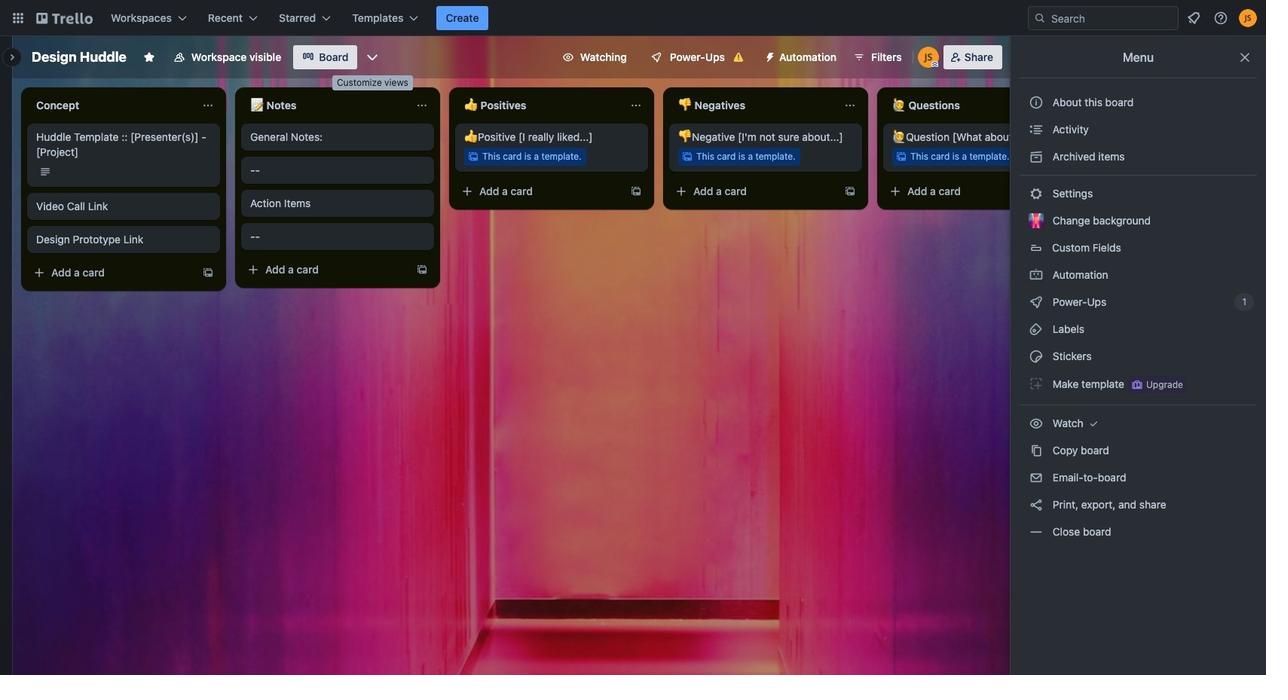 Task type: vqa. For each thing, say whether or not it's contained in the screenshot.
'virtual pet game'
no



Task type: locate. For each thing, give the bounding box(es) containing it.
Board name text field
[[24, 45, 134, 69]]

sm image
[[1029, 122, 1044, 137], [1029, 149, 1044, 164], [1029, 268, 1044, 283], [1029, 322, 1044, 337], [1029, 349, 1044, 364], [1029, 416, 1044, 431], [1087, 416, 1102, 431], [1029, 525, 1044, 540]]

sm image
[[758, 45, 780, 66], [1029, 186, 1044, 201], [1029, 295, 1044, 310], [1029, 376, 1044, 391], [1029, 443, 1044, 458], [1029, 470, 1044, 486], [1029, 498, 1044, 513]]

None text field
[[27, 93, 196, 118], [241, 93, 410, 118], [455, 93, 624, 118], [884, 93, 1052, 118], [27, 93, 196, 118], [241, 93, 410, 118], [455, 93, 624, 118], [884, 93, 1052, 118]]

primary element
[[0, 0, 1267, 36]]

Search field
[[1046, 8, 1178, 29]]

0 notifications image
[[1185, 9, 1203, 27]]

None text field
[[669, 93, 838, 118]]

tooltip
[[332, 75, 413, 90]]

create from template… image
[[630, 185, 642, 198], [844, 185, 856, 198], [416, 264, 428, 276], [202, 267, 214, 279]]

search image
[[1034, 12, 1046, 24]]

this member is an admin of this board. image
[[932, 61, 938, 68]]



Task type: describe. For each thing, give the bounding box(es) containing it.
john smith (johnsmith38824343) image
[[1239, 9, 1258, 27]]

customize views image
[[365, 50, 380, 65]]

open information menu image
[[1214, 11, 1229, 26]]

star or unstar board image
[[143, 51, 155, 63]]

john smith (johnsmith38824343) image
[[918, 47, 939, 68]]

back to home image
[[36, 6, 93, 30]]



